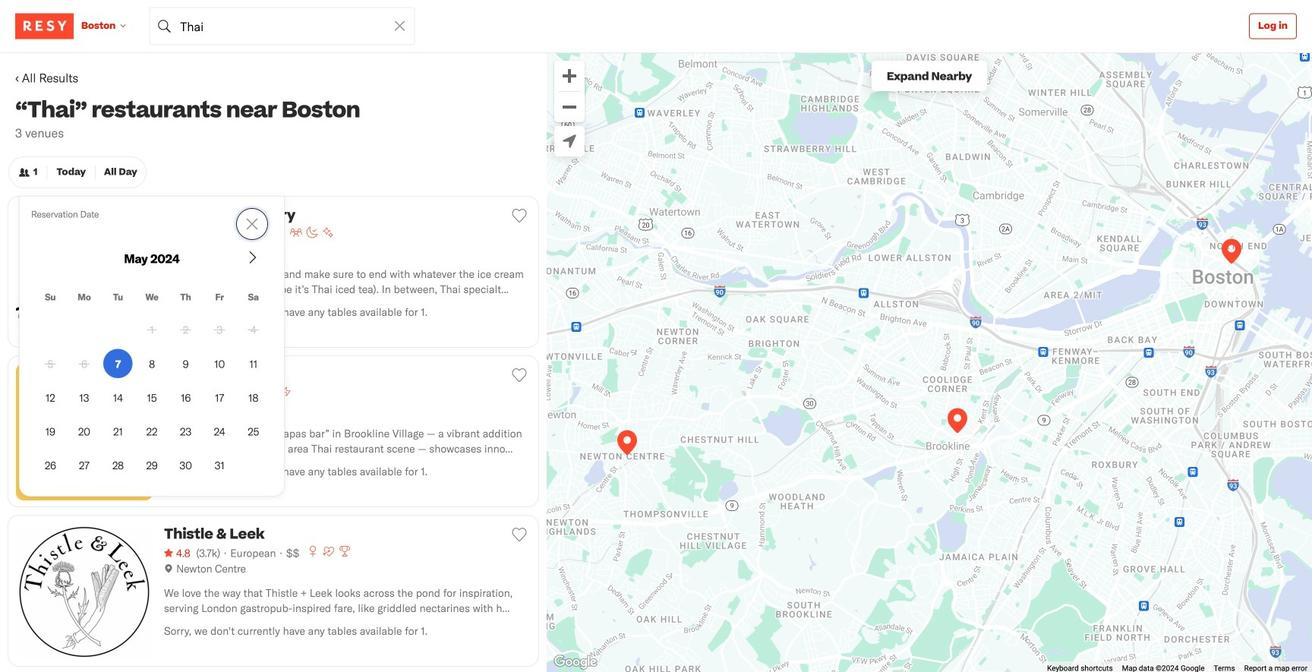 Task type: vqa. For each thing, say whether or not it's contained in the screenshot.
Search restaurants, cuisines, etc. text box
yes



Task type: locate. For each thing, give the bounding box(es) containing it.
None field
[[149, 7, 415, 45]]

6 row from the top
[[36, 451, 268, 480]]

dialog
[[19, 196, 285, 497]]

5 row from the top
[[36, 417, 268, 446]]

cell
[[70, 315, 99, 344], [103, 315, 133, 344], [137, 315, 167, 344], [171, 315, 200, 344], [205, 315, 234, 344], [239, 315, 268, 344], [36, 349, 65, 378], [70, 349, 99, 378], [103, 349, 133, 378], [137, 349, 167, 378], [171, 349, 200, 378], [205, 349, 234, 378], [239, 349, 268, 378], [36, 383, 65, 412], [70, 383, 99, 412], [103, 383, 133, 412], [137, 383, 167, 412], [171, 383, 200, 412], [205, 383, 234, 412], [239, 383, 268, 412], [36, 417, 65, 446], [70, 417, 99, 446], [103, 417, 133, 446], [137, 417, 167, 446], [171, 417, 200, 446], [205, 417, 234, 446], [239, 417, 268, 446], [36, 451, 65, 480], [70, 451, 99, 480], [103, 451, 133, 480], [137, 451, 167, 480], [171, 451, 200, 480], [205, 451, 234, 480]]

row
[[36, 291, 268, 311], [36, 315, 268, 344], [36, 349, 268, 378], [36, 383, 268, 412], [36, 417, 268, 446], [36, 451, 268, 480]]

table
[[31, 244, 273, 484]]

5 column header from the left
[[171, 291, 200, 311]]

column header
[[36, 291, 65, 311], [70, 291, 99, 311], [103, 291, 133, 311], [137, 291, 167, 311], [171, 291, 200, 311], [205, 291, 234, 311], [239, 291, 268, 311]]

4 column header from the left
[[137, 291, 167, 311]]

3 column header from the left
[[103, 291, 133, 311]]

6 column header from the left
[[205, 291, 234, 311]]

2 column header from the left
[[70, 291, 99, 311]]

4 row from the top
[[36, 383, 268, 412]]

map region
[[547, 53, 1313, 672]]

Search restaurants, cuisines, etc. text field
[[149, 7, 415, 45]]



Task type: describe. For each thing, give the bounding box(es) containing it.
Add Thistle & Leek to favorites checkbox
[[508, 523, 531, 546]]

4.8 out of 5 stars image
[[164, 386, 190, 401]]

2 row from the top
[[36, 315, 268, 344]]

Add Mahaniyom to favorites checkbox
[[508, 364, 531, 387]]

Add Kala Thai Cookery to favorites checkbox
[[508, 204, 531, 227]]

1 column header from the left
[[36, 291, 65, 311]]

google image
[[551, 652, 601, 672]]

clear search image
[[393, 19, 407, 33]]

1 row from the top
[[36, 291, 268, 311]]

3 row from the top
[[36, 349, 268, 378]]

4.8 out of 5 stars image
[[164, 545, 190, 561]]

7 column header from the left
[[239, 291, 268, 311]]



